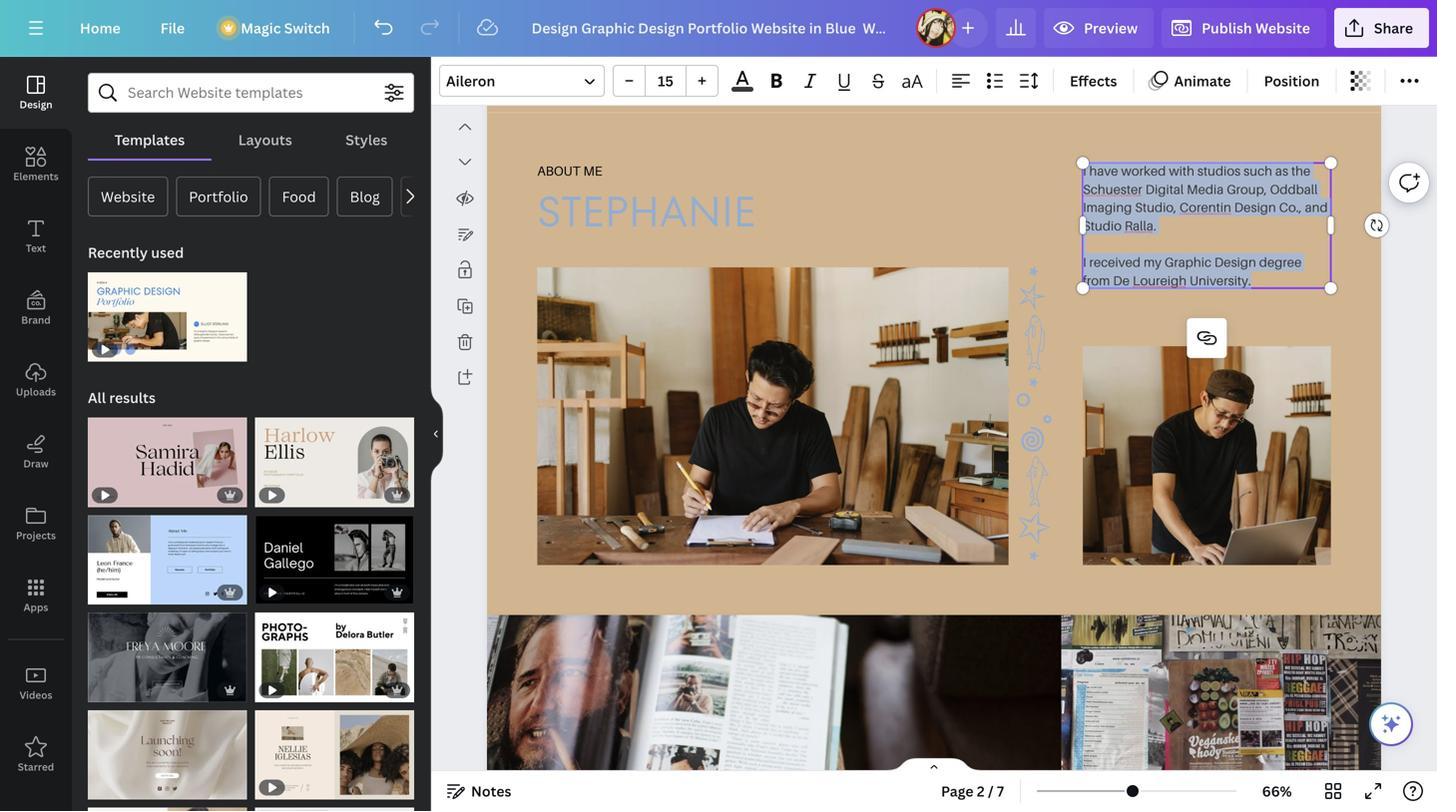 Task type: vqa. For each thing, say whether or not it's contained in the screenshot.
bottom 'The'
no



Task type: describe. For each thing, give the bounding box(es) containing it.
notes
[[471, 782, 512, 801]]

animate
[[1174, 71, 1231, 90]]

blog button
[[337, 177, 393, 217]]

my
[[1144, 254, 1162, 270]]

photography portfolio website in grey  black  light experimental style group
[[255, 796, 414, 812]]

me
[[583, 163, 602, 179]]

none text field containing i have worked with studios such as the schuester digital media group, oddball imaging studio, corentin design co., and studio ralla.
[[1083, 162, 1331, 289]]

3 ⋆ from the top
[[1004, 545, 1066, 565]]

layouts
[[238, 130, 292, 149]]

˚
[[1004, 414, 1066, 425]]

i received my graphic design degree from de loureigh university.
[[1083, 254, 1302, 288]]

/
[[988, 782, 994, 801]]

i for schuester
[[1083, 163, 1087, 178]]

modeling portfolio website in black  white  grey  dark modern minimal style group
[[255, 504, 414, 605]]

effects
[[1070, 71, 1118, 90]]

studios
[[1198, 163, 1241, 178]]

all
[[88, 388, 106, 407]]

hide image
[[430, 386, 443, 482]]

uploads
[[16, 385, 56, 399]]

effects button
[[1062, 65, 1126, 97]]

the
[[1292, 163, 1311, 178]]

⭒
[[1004, 281, 1066, 312]]

✩
[[1004, 509, 1066, 546]]

aileron
[[446, 71, 495, 90]]

videos button
[[0, 648, 72, 720]]

starred button
[[0, 720, 72, 792]]

Search Website templates search field
[[128, 74, 374, 112]]

design inside button
[[19, 98, 52, 111]]

animate button
[[1142, 65, 1239, 97]]

page
[[941, 782, 974, 801]]

and
[[1305, 199, 1328, 215]]

publish website button
[[1162, 8, 1327, 48]]

university.
[[1190, 273, 1252, 288]]

preview button
[[1044, 8, 1154, 48]]

i have worked with studios such as the schuester digital media group, oddball imaging studio, corentin design co., and studio ralla.
[[1083, 163, 1328, 233]]

media
[[1187, 181, 1224, 197]]

studio
[[1083, 218, 1122, 233]]

design graphic design portfolio website in blue  warm neutral experimental style group
[[88, 261, 247, 362]]

#393636 image
[[732, 87, 753, 92]]

draw button
[[0, 416, 72, 488]]

dark blue and beige simple dark consultancy portfolio & resume website group
[[88, 601, 247, 703]]

light blue black and white clean minimal model & actor resume website image
[[88, 515, 247, 605]]

page 2 / 7
[[941, 782, 1004, 801]]

portfolio button
[[176, 177, 261, 217]]

corentin
[[1180, 199, 1232, 215]]

notes button
[[439, 776, 520, 808]]

received
[[1090, 254, 1141, 270]]

main menu bar
[[0, 0, 1437, 57]]

𖦹
[[1004, 425, 1066, 454]]

elements button
[[0, 129, 72, 201]]

1
[[98, 683, 104, 698]]

Design title text field
[[516, 8, 909, 48]]

apps
[[24, 601, 48, 614]]

photography portfolio website in pastel orange  black  warm neutral classic minimal style group
[[255, 406, 414, 507]]

modeling portfolio website in pastel pink  pastel blue  black  colored experimental style group
[[88, 406, 247, 507]]

7
[[997, 782, 1004, 801]]

light blue black and white clean minimal model & actor resume website group
[[88, 504, 247, 605]]

of
[[106, 683, 117, 698]]

magic switch
[[241, 18, 330, 37]]

photography portfolio website in beige  gold  brown  warm neutral modern minimal style group
[[88, 796, 247, 812]]

templates button
[[88, 121, 212, 159]]

draw
[[23, 457, 49, 471]]

portfolio
[[189, 187, 248, 206]]

position button
[[1256, 65, 1328, 97]]

website button
[[88, 177, 168, 217]]

𓆜
[[1004, 454, 1066, 509]]

magic
[[241, 18, 281, 37]]

apps button
[[0, 560, 72, 632]]

share button
[[1335, 8, 1429, 48]]

recently used
[[88, 243, 184, 262]]

brand
[[21, 313, 51, 327]]

｡
[[1004, 392, 1066, 414]]

services
[[414, 187, 471, 206]]

aileron button
[[439, 65, 605, 97]]



Task type: locate. For each thing, give the bounding box(es) containing it.
design button
[[0, 57, 72, 129]]

as
[[1276, 163, 1289, 178]]

have
[[1090, 163, 1119, 178]]

1 horizontal spatial website
[[1256, 18, 1311, 37]]

– – number field
[[652, 71, 680, 90]]

videos
[[20, 689, 52, 702]]

publish
[[1202, 18, 1253, 37]]

5
[[120, 683, 127, 698]]

website up 'position' dropdown button
[[1256, 18, 1311, 37]]

food button
[[269, 177, 329, 217]]

share
[[1374, 18, 1414, 37]]

1 vertical spatial ⋆
[[1004, 372, 1066, 392]]

group,
[[1227, 181, 1267, 197]]

#393636 image
[[732, 87, 753, 92]]

co.,
[[1279, 199, 1302, 215]]

66%
[[1262, 782, 1292, 801]]

1 of 5
[[98, 683, 127, 698]]

1 ⋆ from the top
[[1004, 261, 1066, 281]]

show pages image
[[886, 758, 982, 774]]

text button
[[0, 201, 72, 273]]

styles button
[[319, 121, 414, 159]]

website inside button
[[101, 187, 155, 206]]

1 vertical spatial website
[[101, 187, 155, 206]]

preview
[[1084, 18, 1138, 37]]

design down group,
[[1235, 199, 1277, 215]]

about me
[[537, 163, 602, 179]]

0 vertical spatial ⋆
[[1004, 261, 1066, 281]]

file button
[[145, 8, 201, 48]]

services button
[[401, 177, 484, 217]]

⋆ left from
[[1004, 261, 1066, 281]]

2
[[977, 782, 985, 801]]

studio,
[[1135, 199, 1177, 215]]

stephanie
[[537, 182, 757, 241]]

side panel tab list
[[0, 57, 72, 792]]

cream and brown photographic beauty site launch website group
[[88, 699, 247, 800]]

i inside i received my graphic design degree from de loureigh university.
[[1083, 254, 1087, 270]]

magic switch button
[[209, 8, 346, 48]]

1 vertical spatial i
[[1083, 254, 1087, 270]]

blog
[[350, 187, 380, 206]]

66% button
[[1245, 776, 1310, 808]]

schuester
[[1083, 181, 1143, 197]]

design up the elements button
[[19, 98, 52, 111]]

design inside i have worked with studios such as the schuester digital media group, oddball imaging studio, corentin design co., and studio ralla.
[[1235, 199, 1277, 215]]

cream and brown photographic beauty site launch website image
[[88, 711, 247, 800]]

modeling portfolio website in beige  black  warm neutral classic minimal style group
[[255, 699, 414, 800]]

2 vertical spatial ⋆
[[1004, 545, 1066, 565]]

i up from
[[1083, 254, 1087, 270]]

projects button
[[0, 488, 72, 560]]

such
[[1244, 163, 1273, 178]]

about
[[537, 163, 581, 179]]

brand button
[[0, 273, 72, 344]]

2 i from the top
[[1083, 254, 1087, 270]]

⋆ up ˚ on the bottom of page
[[1004, 372, 1066, 392]]

graphic
[[1165, 254, 1212, 270]]

loureigh
[[1133, 273, 1187, 288]]

templates
[[115, 130, 185, 149]]

canva assistant image
[[1380, 713, 1404, 737]]

degree
[[1260, 254, 1302, 270]]

switch
[[284, 18, 330, 37]]

imaging
[[1083, 199, 1132, 215]]

layouts button
[[212, 121, 319, 159]]

ralla.
[[1125, 218, 1157, 233]]

None text field
[[1083, 162, 1331, 289]]

text
[[26, 242, 46, 255]]

website inside dropdown button
[[1256, 18, 1311, 37]]

i inside i have worked with studios such as the schuester digital media group, oddball imaging studio, corentin design co., and studio ralla.
[[1083, 163, 1087, 178]]

uploads button
[[0, 344, 72, 416]]

recently
[[88, 243, 148, 262]]

digital
[[1146, 181, 1184, 197]]

home
[[80, 18, 121, 37]]

i
[[1083, 163, 1087, 178], [1083, 254, 1087, 270]]

photography portfolio website in white  black  light modern minimal style group
[[255, 601, 414, 703]]

1 vertical spatial design
[[1235, 199, 1277, 215]]

page 2 / 7 button
[[933, 776, 1012, 808]]

website up recently used
[[101, 187, 155, 206]]

publish website
[[1202, 18, 1311, 37]]

from
[[1083, 273, 1110, 288]]

design up university.
[[1215, 254, 1257, 270]]

position
[[1264, 71, 1320, 90]]

results
[[109, 388, 156, 407]]

oddball
[[1270, 181, 1318, 197]]

0 vertical spatial design
[[19, 98, 52, 111]]

0 vertical spatial i
[[1083, 163, 1087, 178]]

⋆ ⭒ 𓆟 ⋆ ｡ ˚ 𖦹 𓆜 ✩ ⋆
[[1004, 261, 1066, 565]]

de
[[1113, 273, 1130, 288]]

file
[[160, 18, 185, 37]]

elements
[[13, 170, 59, 183]]

design inside i received my graphic design degree from de loureigh university.
[[1215, 254, 1257, 270]]

all results
[[88, 388, 156, 407]]

group
[[613, 65, 719, 97]]

worked
[[1122, 163, 1166, 178]]

𓆟
[[1004, 312, 1066, 372]]

1 i from the top
[[1083, 163, 1087, 178]]

food
[[282, 187, 316, 206]]

⋆
[[1004, 261, 1066, 281], [1004, 372, 1066, 392], [1004, 545, 1066, 565]]

⋆ down 𓆜
[[1004, 545, 1066, 565]]

0 vertical spatial website
[[1256, 18, 1311, 37]]

i for loureigh
[[1083, 254, 1087, 270]]

starred
[[18, 761, 54, 774]]

2 ⋆ from the top
[[1004, 372, 1066, 392]]

with
[[1169, 163, 1195, 178]]

used
[[151, 243, 184, 262]]

2 vertical spatial design
[[1215, 254, 1257, 270]]

0 horizontal spatial website
[[101, 187, 155, 206]]

home link
[[64, 8, 137, 48]]

i left have
[[1083, 163, 1087, 178]]



